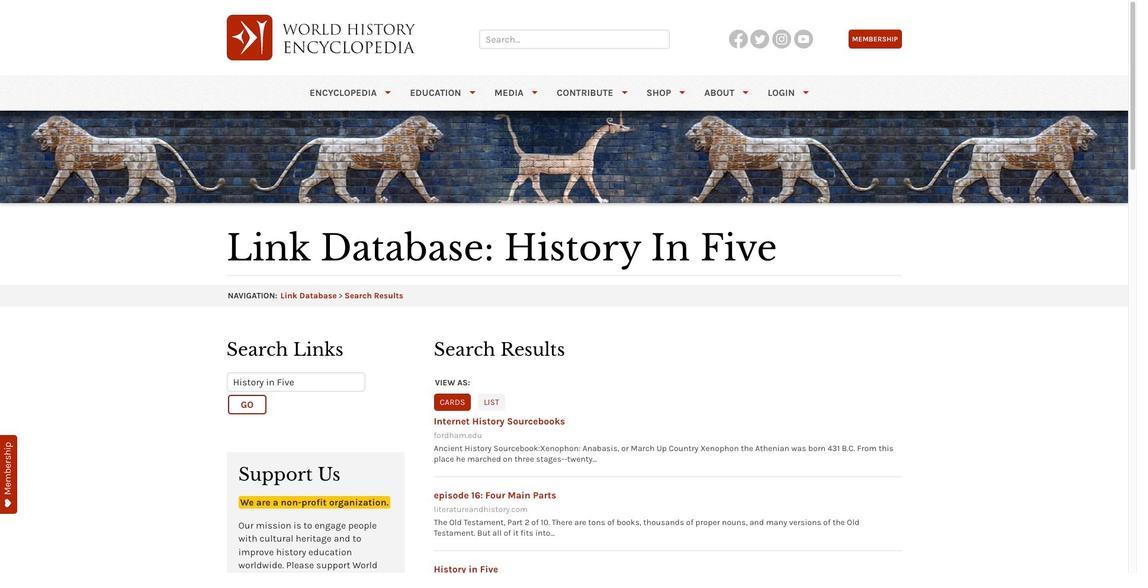 Task type: describe. For each thing, give the bounding box(es) containing it.
membership image
[[0, 436, 17, 514]]



Task type: locate. For each thing, give the bounding box(es) containing it.
None submit
[[228, 395, 267, 415]]

Search... text field
[[479, 30, 670, 49]]

None text field
[[227, 373, 365, 392]]



Task type: vqa. For each thing, say whether or not it's contained in the screenshot.
text field
yes



